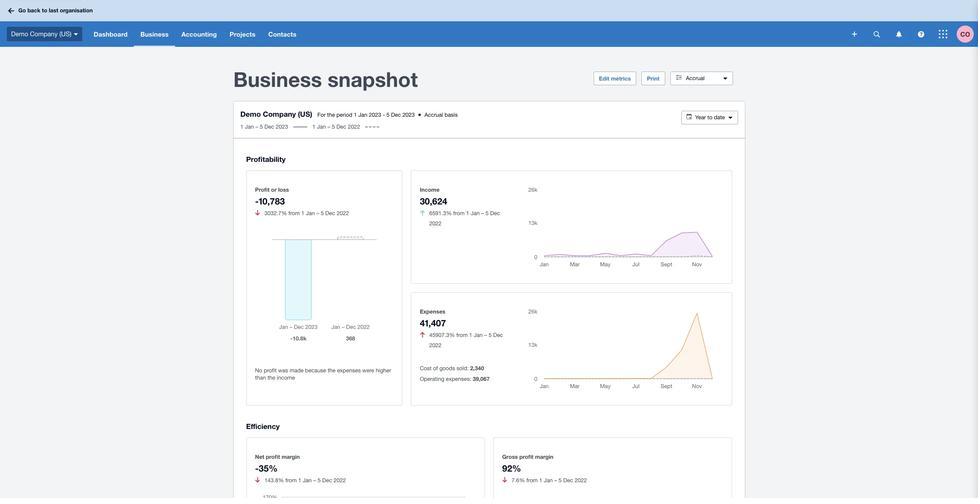 Task type: vqa. For each thing, say whether or not it's contained in the screenshot.
NUMBER inside BUTTON
no



Task type: describe. For each thing, give the bounding box(es) containing it.
to inside banner
[[42, 7, 47, 14]]

from for 92%
[[527, 478, 538, 484]]

2023 for 1 jan – 5 dec 2023
[[276, 124, 288, 130]]

year to date
[[696, 114, 725, 121]]

1 inside 45907.3% from 1 jan – 5 dec 2022
[[470, 332, 473, 339]]

accounting button
[[175, 21, 223, 47]]

or
[[271, 186, 277, 193]]

edit metrics button
[[594, 72, 637, 85]]

of
[[433, 365, 438, 372]]

business snapshot
[[234, 67, 418, 91]]

snapshot
[[328, 67, 418, 91]]

– for 92%
[[555, 478, 558, 484]]

1 vertical spatial the
[[328, 368, 336, 374]]

0 vertical spatial -
[[383, 112, 385, 118]]

– for -35%
[[314, 478, 316, 484]]

projects button
[[223, 21, 262, 47]]

for the period 1 jan 2023 - 5 dec 2023  ●  accrual basis
[[317, 112, 458, 118]]

income
[[420, 186, 440, 193]]

profit or loss -10,783
[[255, 186, 289, 207]]

go back to last organisation link
[[5, 3, 98, 18]]

than
[[255, 375, 266, 381]]

basis
[[445, 112, 458, 118]]

jan up profitability
[[245, 124, 254, 130]]

year
[[696, 114, 706, 121]]

6591.3% from 1 jan – 5 dec 2022
[[430, 210, 500, 227]]

goods
[[440, 365, 455, 372]]

jan inside 6591.3% from 1 jan – 5 dec 2022
[[471, 210, 480, 217]]

co
[[961, 30, 971, 38]]

margin for -35%
[[282, 454, 300, 460]]

income
[[277, 375, 295, 381]]

margin for 92%
[[536, 454, 554, 460]]

jan right "143.8%"
[[303, 478, 312, 484]]

income 30,624
[[420, 186, 448, 207]]

net profit margin -35%
[[255, 454, 300, 474]]

92%
[[503, 463, 522, 474]]

7.6% from 1 jan – 5 dec 2022
[[512, 478, 587, 484]]

cost of goods sold: 2,340 operating expenses: 39,067
[[420, 365, 490, 383]]

45907.3%
[[430, 332, 455, 339]]

- for 35%
[[255, 463, 259, 474]]

efficiency
[[246, 422, 280, 431]]

were
[[363, 368, 375, 374]]

jan down for
[[317, 124, 326, 130]]

negative sentiment image for 41,407
[[420, 332, 425, 338]]

41,407
[[420, 318, 446, 329]]

2022 for -35%
[[334, 478, 346, 484]]

expenses 41,407
[[420, 308, 446, 329]]

39,067
[[473, 376, 490, 383]]

profit
[[255, 186, 270, 193]]

jan right the 3032.7%
[[306, 210, 315, 217]]

0 vertical spatial the
[[327, 112, 335, 118]]

demo company (us) button
[[0, 21, 87, 47]]

1 vertical spatial company
[[263, 110, 296, 119]]

co button
[[958, 21, 979, 47]]

– for 41,407
[[485, 332, 487, 339]]

(us) inside popup button
[[59, 30, 72, 37]]

profitability
[[246, 155, 286, 164]]

gross profit margin 92%
[[503, 454, 554, 474]]

company inside popup button
[[30, 30, 58, 37]]

contacts
[[269, 30, 297, 38]]

negative sentiment image for -35%
[[256, 478, 260, 483]]

last
[[49, 7, 58, 14]]

jan right period
[[359, 112, 367, 118]]

30,624
[[420, 196, 448, 207]]

go
[[18, 7, 26, 14]]

0 horizontal spatial svg image
[[853, 32, 858, 37]]

no profit was made because the expenses were higher than the income
[[255, 368, 391, 381]]

143.8% from 1 jan – 5 dec 2022
[[265, 478, 346, 484]]



Task type: locate. For each thing, give the bounding box(es) containing it.
gross
[[503, 454, 518, 460]]

1 jan – 5 dec 2023
[[240, 124, 288, 130]]

0 horizontal spatial margin
[[282, 454, 300, 460]]

margin up 7.6% from 1 jan – 5 dec 2022
[[536, 454, 554, 460]]

-
[[383, 112, 385, 118], [255, 196, 259, 207], [255, 463, 259, 474]]

2022
[[348, 124, 360, 130], [337, 210, 349, 217], [430, 220, 442, 227], [430, 342, 442, 349], [334, 478, 346, 484], [575, 478, 587, 484]]

0 vertical spatial business
[[141, 30, 169, 38]]

1 vertical spatial negative sentiment image
[[256, 478, 260, 483]]

the
[[327, 112, 335, 118], [328, 368, 336, 374], [268, 375, 276, 381]]

143.8%
[[265, 478, 284, 484]]

from for -10,783
[[289, 210, 300, 217]]

1 horizontal spatial (us)
[[298, 110, 312, 119]]

- down net
[[255, 463, 259, 474]]

organisation
[[60, 7, 93, 14]]

1 vertical spatial business
[[234, 67, 322, 91]]

company up 1 jan – 5 dec 2023 on the top of page
[[263, 110, 296, 119]]

1
[[354, 112, 357, 118], [240, 124, 243, 130], [312, 124, 316, 130], [302, 210, 305, 217], [466, 210, 470, 217], [470, 332, 473, 339], [298, 478, 302, 484], [540, 478, 543, 484]]

accrual left basis
[[425, 112, 443, 118]]

1 horizontal spatial svg image
[[919, 31, 925, 37]]

accrual
[[687, 75, 705, 81], [425, 112, 443, 118]]

–
[[255, 124, 258, 130], [328, 124, 330, 130], [317, 210, 319, 217], [482, 210, 484, 217], [485, 332, 487, 339], [314, 478, 316, 484], [555, 478, 558, 484]]

dec inside 45907.3% from 1 jan – 5 dec 2022
[[494, 332, 503, 339]]

0 horizontal spatial demo company (us)
[[11, 30, 72, 37]]

no
[[255, 368, 262, 374]]

– for 30,624
[[482, 210, 484, 217]]

cost
[[420, 365, 432, 372]]

print button
[[642, 72, 666, 85]]

0 vertical spatial company
[[30, 30, 58, 37]]

dashboard
[[94, 30, 128, 38]]

for
[[317, 112, 326, 118]]

business for business
[[141, 30, 169, 38]]

demo inside popup button
[[11, 30, 28, 37]]

jan right '6591.3%'
[[471, 210, 480, 217]]

margin inside net profit margin -35%
[[282, 454, 300, 460]]

2022 for 41,407
[[430, 342, 442, 349]]

0 vertical spatial (us)
[[59, 30, 72, 37]]

1 jan – 5 dec 2022
[[312, 124, 360, 130]]

profit for 92%
[[520, 454, 534, 460]]

from right "143.8%"
[[286, 478, 297, 484]]

dashboard link
[[87, 21, 134, 47]]

demo company (us) up 1 jan – 5 dec 2023 on the top of page
[[240, 110, 312, 119]]

1 horizontal spatial to
[[708, 114, 713, 121]]

banner containing co
[[0, 0, 979, 47]]

0 vertical spatial demo
[[11, 30, 28, 37]]

0 horizontal spatial 2023
[[276, 124, 288, 130]]

projects
[[230, 30, 256, 38]]

date
[[714, 114, 725, 121]]

jan down gross profit margin 92%
[[544, 478, 553, 484]]

from right the 3032.7%
[[289, 210, 300, 217]]

expenses
[[420, 308, 446, 315]]

profit inside gross profit margin 92%
[[520, 454, 534, 460]]

demo company (us) down back
[[11, 30, 72, 37]]

2022 inside 6591.3% from 1 jan – 5 dec 2022
[[430, 220, 442, 227]]

svg image
[[8, 8, 14, 13], [940, 30, 948, 38], [874, 31, 881, 37], [897, 31, 902, 37], [74, 33, 78, 35]]

because
[[305, 368, 326, 374]]

accrual up year
[[687, 75, 705, 81]]

go back to last organisation
[[18, 7, 93, 14]]

to right year
[[708, 114, 713, 121]]

was
[[278, 368, 288, 374]]

1 margin from the left
[[282, 454, 300, 460]]

company down go back to last organisation link
[[30, 30, 58, 37]]

2022 for 92%
[[575, 478, 587, 484]]

(us)
[[59, 30, 72, 37], [298, 110, 312, 119]]

- for 10,783
[[255, 196, 259, 207]]

2022 inside 45907.3% from 1 jan – 5 dec 2022
[[430, 342, 442, 349]]

negative sentiment image down 41,407
[[420, 332, 425, 338]]

svg image inside demo company (us) popup button
[[74, 33, 78, 35]]

sold:
[[457, 365, 469, 372]]

2023
[[369, 112, 381, 118], [403, 112, 415, 118], [276, 124, 288, 130]]

metrics
[[611, 75, 631, 82]]

period
[[337, 112, 352, 118]]

print
[[648, 75, 660, 82]]

profit
[[264, 368, 277, 374], [266, 454, 280, 460], [520, 454, 534, 460]]

profit inside no profit was made because the expenses were higher than the income
[[264, 368, 277, 374]]

2023 right period
[[369, 112, 381, 118]]

from right '6591.3%'
[[454, 210, 465, 217]]

from right 7.6%
[[527, 478, 538, 484]]

negative sentiment image left 7.6%
[[503, 478, 508, 483]]

higher
[[376, 368, 391, 374]]

2 vertical spatial the
[[268, 375, 276, 381]]

made
[[290, 368, 304, 374]]

– inside 45907.3% from 1 jan – 5 dec 2022
[[485, 332, 487, 339]]

2022 for -10,783
[[337, 210, 349, 217]]

1 vertical spatial to
[[708, 114, 713, 121]]

business button
[[134, 21, 175, 47]]

0 vertical spatial to
[[42, 7, 47, 14]]

negative sentiment image down 35%
[[256, 478, 260, 483]]

expenses:
[[446, 376, 472, 383]]

1 vertical spatial demo company (us)
[[240, 110, 312, 119]]

to inside popup button
[[708, 114, 713, 121]]

1 vertical spatial accrual
[[425, 112, 443, 118]]

7.6%
[[512, 478, 525, 484]]

(us) down go back to last organisation
[[59, 30, 72, 37]]

from for 30,624
[[454, 210, 465, 217]]

2,340
[[471, 365, 484, 372]]

2 margin from the left
[[536, 454, 554, 460]]

0 horizontal spatial negative sentiment image
[[256, 210, 260, 216]]

profit for -
[[266, 454, 280, 460]]

profit right gross
[[520, 454, 534, 460]]

operating
[[420, 376, 445, 383]]

svg image
[[919, 31, 925, 37], [853, 32, 858, 37]]

0 vertical spatial negative sentiment image
[[256, 210, 260, 216]]

5 inside 6591.3% from 1 jan – 5 dec 2022
[[486, 210, 489, 217]]

demo down go
[[11, 30, 28, 37]]

demo company (us)
[[11, 30, 72, 37], [240, 110, 312, 119]]

negative sentiment image left the 3032.7%
[[256, 210, 260, 216]]

banner
[[0, 0, 979, 47]]

dec
[[391, 112, 401, 118], [264, 124, 274, 130], [337, 124, 346, 130], [326, 210, 335, 217], [491, 210, 500, 217], [494, 332, 503, 339], [323, 478, 332, 484], [564, 478, 574, 484]]

3032.7% from 1 jan – 5 dec 2022
[[265, 210, 349, 217]]

1 horizontal spatial 2023
[[369, 112, 381, 118]]

2023 up profitability
[[276, 124, 288, 130]]

svg image inside go back to last organisation link
[[8, 8, 14, 13]]

business
[[141, 30, 169, 38], [234, 67, 322, 91]]

from right "45907.3%"
[[457, 332, 468, 339]]

loss
[[278, 186, 289, 193]]

from inside 6591.3% from 1 jan – 5 dec 2022
[[454, 210, 465, 217]]

accrual button
[[671, 72, 733, 85]]

edit
[[600, 75, 610, 82]]

1 horizontal spatial business
[[234, 67, 322, 91]]

contacts button
[[262, 21, 303, 47]]

– for -10,783
[[317, 210, 319, 217]]

from for 41,407
[[457, 332, 468, 339]]

the right than
[[268, 375, 276, 381]]

negative sentiment image
[[256, 210, 260, 216], [503, 478, 508, 483]]

the right because
[[328, 368, 336, 374]]

back
[[27, 7, 40, 14]]

6591.3%
[[430, 210, 452, 217]]

- inside net profit margin -35%
[[255, 463, 259, 474]]

to
[[42, 7, 47, 14], [708, 114, 713, 121]]

margin up the '143.8% from 1 jan – 5 dec 2022'
[[282, 454, 300, 460]]

profit for made
[[264, 368, 277, 374]]

- down the profit on the left top of page
[[255, 196, 259, 207]]

0 horizontal spatial business
[[141, 30, 169, 38]]

5
[[387, 112, 390, 118], [260, 124, 263, 130], [332, 124, 335, 130], [321, 210, 324, 217], [486, 210, 489, 217], [489, 332, 492, 339], [318, 478, 321, 484], [559, 478, 562, 484]]

jan
[[359, 112, 367, 118], [245, 124, 254, 130], [317, 124, 326, 130], [306, 210, 315, 217], [471, 210, 480, 217], [474, 332, 483, 339], [303, 478, 312, 484], [544, 478, 553, 484]]

the right for
[[327, 112, 335, 118]]

2022 for 30,624
[[430, 220, 442, 227]]

from for -35%
[[286, 478, 297, 484]]

1 inside 6591.3% from 1 jan – 5 dec 2022
[[466, 210, 470, 217]]

2 horizontal spatial 2023
[[403, 112, 415, 118]]

demo up 1 jan – 5 dec 2023 on the top of page
[[240, 110, 261, 119]]

1 horizontal spatial accrual
[[687, 75, 705, 81]]

to left last at top
[[42, 7, 47, 14]]

company
[[30, 30, 58, 37], [263, 110, 296, 119]]

jan up 2,340
[[474, 332, 483, 339]]

jan inside 45907.3% from 1 jan – 5 dec 2022
[[474, 332, 483, 339]]

10,783
[[259, 196, 285, 207]]

1 horizontal spatial margin
[[536, 454, 554, 460]]

(us) left for
[[298, 110, 312, 119]]

profit inside net profit margin -35%
[[266, 454, 280, 460]]

0 horizontal spatial company
[[30, 30, 58, 37]]

year to date button
[[682, 111, 739, 125]]

margin inside gross profit margin 92%
[[536, 454, 554, 460]]

1 vertical spatial (us)
[[298, 110, 312, 119]]

0 horizontal spatial (us)
[[59, 30, 72, 37]]

accrual inside popup button
[[687, 75, 705, 81]]

2 vertical spatial -
[[255, 463, 259, 474]]

1 horizontal spatial negative sentiment image
[[503, 478, 508, 483]]

- inside profit or loss -10,783
[[255, 196, 259, 207]]

0 vertical spatial accrual
[[687, 75, 705, 81]]

expenses
[[337, 368, 361, 374]]

0 horizontal spatial negative sentiment image
[[256, 478, 260, 483]]

1 horizontal spatial demo
[[240, 110, 261, 119]]

0 horizontal spatial to
[[42, 7, 47, 14]]

business for business snapshot
[[234, 67, 322, 91]]

1 vertical spatial -
[[255, 196, 259, 207]]

from inside 45907.3% from 1 jan – 5 dec 2022
[[457, 332, 468, 339]]

negative sentiment image
[[420, 332, 425, 338], [256, 478, 260, 483]]

2023 for for the period 1 jan 2023 - 5 dec 2023  ●  accrual basis
[[369, 112, 381, 118]]

negative sentiment image for 92%
[[503, 478, 508, 483]]

net
[[255, 454, 265, 460]]

business inside popup button
[[141, 30, 169, 38]]

margin
[[282, 454, 300, 460], [536, 454, 554, 460]]

demo company (us) inside popup button
[[11, 30, 72, 37]]

1 horizontal spatial demo company (us)
[[240, 110, 312, 119]]

0 vertical spatial demo company (us)
[[11, 30, 72, 37]]

1 horizontal spatial company
[[263, 110, 296, 119]]

dec inside 6591.3% from 1 jan – 5 dec 2022
[[491, 210, 500, 217]]

profit right no
[[264, 368, 277, 374]]

0 horizontal spatial accrual
[[425, 112, 443, 118]]

accounting
[[182, 30, 217, 38]]

5 inside 45907.3% from 1 jan – 5 dec 2022
[[489, 332, 492, 339]]

positive sentiment image
[[420, 210, 425, 216]]

3032.7%
[[265, 210, 287, 217]]

0 vertical spatial negative sentiment image
[[420, 332, 425, 338]]

demo
[[11, 30, 28, 37], [240, 110, 261, 119]]

2023 left basis
[[403, 112, 415, 118]]

1 vertical spatial negative sentiment image
[[503, 478, 508, 483]]

45907.3% from 1 jan – 5 dec 2022
[[430, 332, 503, 349]]

profit up 35%
[[266, 454, 280, 460]]

- down "snapshot"
[[383, 112, 385, 118]]

– inside 6591.3% from 1 jan – 5 dec 2022
[[482, 210, 484, 217]]

edit metrics
[[600, 75, 631, 82]]

negative sentiment image for -
[[256, 210, 260, 216]]

1 vertical spatial demo
[[240, 110, 261, 119]]

0 horizontal spatial demo
[[11, 30, 28, 37]]

35%
[[259, 463, 278, 474]]

from
[[289, 210, 300, 217], [454, 210, 465, 217], [457, 332, 468, 339], [286, 478, 297, 484], [527, 478, 538, 484]]

1 horizontal spatial negative sentiment image
[[420, 332, 425, 338]]



